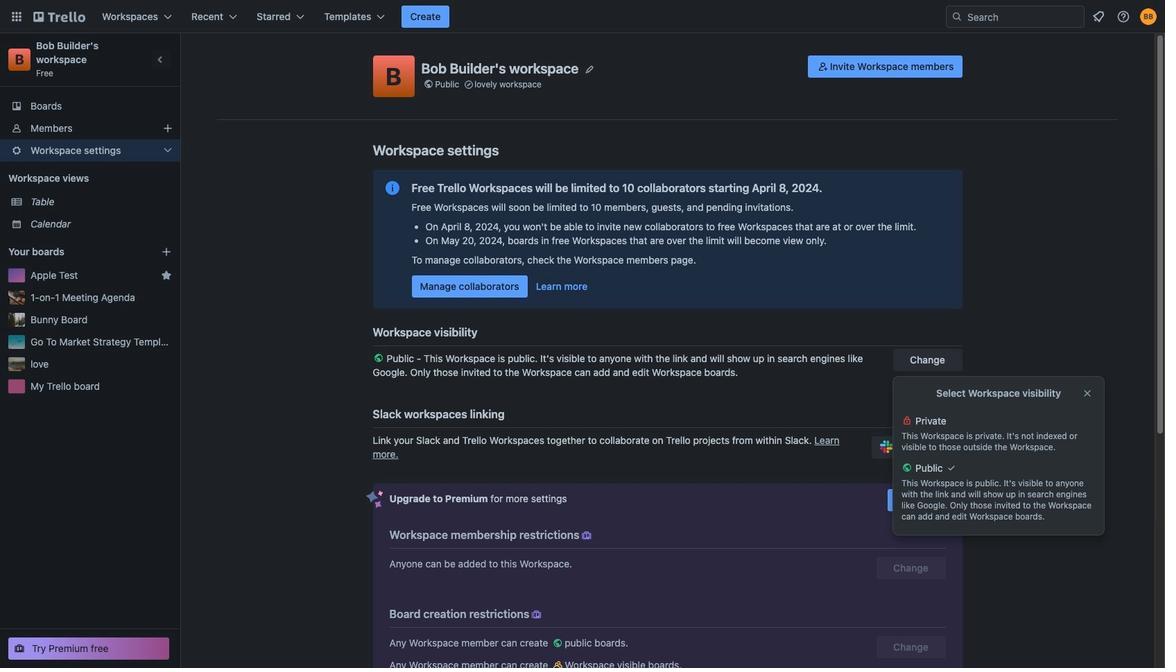 Task type: vqa. For each thing, say whether or not it's contained in the screenshot.
Workspace navigation collapse icon
yes



Task type: locate. For each thing, give the bounding box(es) containing it.
1 vertical spatial sm image
[[580, 529, 594, 543]]

search image
[[952, 11, 963, 22]]

bob builder (bobbuilder40) image
[[1141, 8, 1158, 25]]

1 horizontal spatial sm image
[[551, 659, 565, 668]]

sm image
[[530, 608, 544, 622], [551, 659, 565, 668]]

0 vertical spatial sm image
[[530, 608, 544, 622]]

sm image
[[817, 60, 830, 74], [580, 529, 594, 543], [551, 636, 565, 650]]

2 horizontal spatial sm image
[[817, 60, 830, 74]]

2 vertical spatial sm image
[[551, 636, 565, 650]]



Task type: describe. For each thing, give the bounding box(es) containing it.
workspace navigation collapse icon image
[[151, 50, 171, 69]]

1 vertical spatial sm image
[[551, 659, 565, 668]]

primary element
[[0, 0, 1166, 33]]

0 notifications image
[[1091, 8, 1108, 25]]

close popover image
[[1083, 388, 1094, 399]]

starred icon image
[[161, 270, 172, 281]]

sparkle image
[[366, 491, 383, 509]]

switch to… image
[[10, 10, 24, 24]]

0 horizontal spatial sm image
[[530, 608, 544, 622]]

your boards with 6 items element
[[8, 244, 140, 260]]

Search field
[[963, 6, 1085, 27]]

back to home image
[[33, 6, 85, 28]]

1 horizontal spatial sm image
[[580, 529, 594, 543]]

0 horizontal spatial sm image
[[551, 636, 565, 650]]

add board image
[[161, 246, 172, 257]]

open information menu image
[[1117, 10, 1131, 24]]

0 vertical spatial sm image
[[817, 60, 830, 74]]



